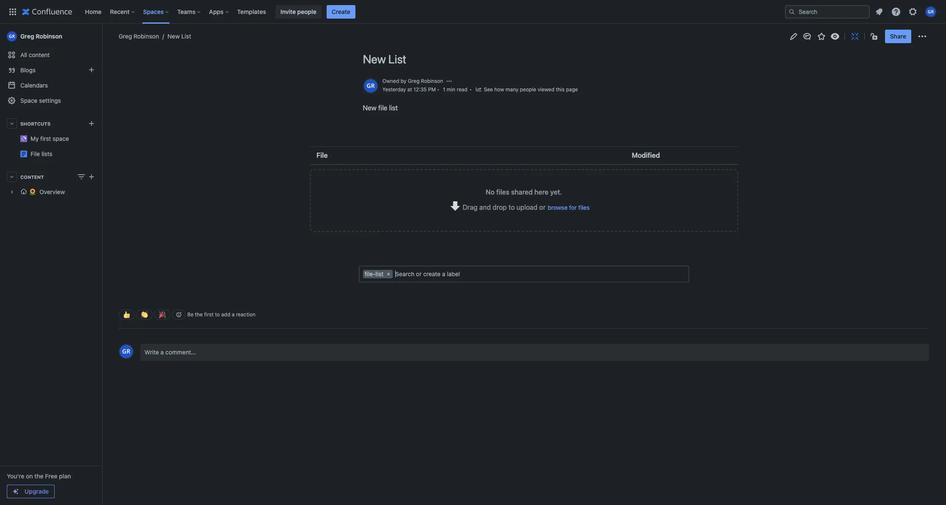 Task type: locate. For each thing, give the bounding box(es) containing it.
0 horizontal spatial my
[[31, 135, 39, 142]]

edit this page image
[[788, 31, 798, 42]]

banner
[[0, 0, 946, 24]]

2 horizontal spatial robinson
[[421, 78, 443, 84]]

by
[[401, 78, 406, 84]]

list up by
[[388, 52, 406, 66]]

12:35
[[413, 86, 427, 93]]

robinson down spaces
[[134, 33, 159, 40]]

:clap: image
[[141, 312, 148, 319]]

yesterday
[[382, 86, 406, 93]]

calendars link
[[3, 78, 98, 93]]

new up greg robinson icon
[[363, 52, 386, 66]]

0 vertical spatial to
[[509, 204, 515, 211]]

content
[[29, 51, 50, 58]]

new list down teams
[[168, 33, 191, 40]]

1 horizontal spatial file
[[98, 147, 108, 154]]

reaction
[[236, 312, 256, 318]]

to
[[509, 204, 515, 211], [215, 312, 220, 318]]

0 vertical spatial people
[[297, 8, 316, 15]]

to for first
[[215, 312, 220, 318]]

file-list
[[365, 271, 383, 278]]

write a comment… button
[[140, 344, 929, 361]]

1 horizontal spatial list
[[388, 52, 406, 66]]

1
[[443, 86, 445, 93]]

1 horizontal spatial new list
[[363, 52, 406, 66]]

files right no
[[496, 188, 509, 196]]

people right invite
[[297, 8, 316, 15]]

settings icon image
[[908, 7, 918, 17]]

1 vertical spatial a
[[161, 349, 164, 356]]

blogs
[[20, 67, 36, 74]]

1 vertical spatial the
[[34, 473, 44, 480]]

new down teams
[[168, 33, 180, 40]]

clear image
[[385, 271, 392, 278]]

0 horizontal spatial my first space
[[31, 135, 69, 142]]

greg robinson down spaces
[[119, 33, 159, 40]]

blogs link
[[3, 63, 98, 78]]

0 horizontal spatial list
[[181, 33, 191, 40]]

2 horizontal spatial greg
[[408, 78, 420, 84]]

new list up owned
[[363, 52, 406, 66]]

files right for
[[578, 204, 590, 211]]

greg robinson
[[20, 33, 62, 40], [119, 33, 159, 40]]

greg inside space element
[[20, 33, 34, 40]]

0 horizontal spatial greg robinson
[[20, 33, 62, 40]]

quick summary image
[[850, 31, 860, 42]]

upgrade button
[[7, 486, 54, 499]]

templates
[[237, 8, 266, 15]]

create link
[[327, 5, 355, 18]]

recent
[[110, 8, 130, 15]]

new list link
[[159, 32, 191, 41]]

home
[[85, 8, 101, 15]]

page
[[566, 86, 578, 93]]

notification icon image
[[874, 7, 884, 17]]

my
[[98, 132, 107, 139], [31, 135, 39, 142]]

first
[[108, 132, 119, 139], [40, 135, 51, 142], [204, 312, 214, 318]]

list right file
[[389, 104, 398, 112]]

new
[[168, 33, 180, 40], [363, 52, 386, 66], [363, 104, 377, 112]]

change view image
[[76, 172, 86, 182]]

1 horizontal spatial robinson
[[134, 33, 159, 40]]

greg robinson link down spaces
[[119, 32, 159, 41]]

manage page ownership image
[[446, 78, 452, 85]]

robinson
[[36, 33, 62, 40], [134, 33, 159, 40], [421, 78, 443, 84]]

spaces button
[[141, 5, 172, 18]]

my for my first space link under add shortcut image
[[98, 132, 107, 139]]

0 horizontal spatial people
[[297, 8, 316, 15]]

0 vertical spatial the
[[195, 312, 203, 318]]

0 horizontal spatial greg
[[20, 33, 34, 40]]

a
[[232, 312, 235, 318], [161, 349, 164, 356]]

0 vertical spatial new list
[[168, 33, 191, 40]]

1 vertical spatial new
[[363, 52, 386, 66]]

new file list
[[363, 104, 398, 112]]

people right many
[[520, 86, 536, 93]]

you're
[[7, 473, 24, 480]]

0 horizontal spatial first
[[40, 135, 51, 142]]

teams
[[177, 8, 195, 15]]

greg robinson link up 12:35
[[408, 78, 443, 84]]

1 horizontal spatial to
[[509, 204, 515, 211]]

settings
[[39, 97, 61, 104]]

greg up at
[[408, 78, 420, 84]]

more actions image
[[917, 31, 927, 42]]

0 horizontal spatial space
[[53, 135, 69, 142]]

1 horizontal spatial files
[[578, 204, 590, 211]]

new for 1 min read
[[363, 52, 386, 66]]

0 horizontal spatial to
[[215, 312, 220, 318]]

list left "clear" "image"
[[376, 271, 383, 278]]

1 greg robinson from the left
[[20, 33, 62, 40]]

robinson up pm
[[421, 78, 443, 84]]

1 horizontal spatial greg
[[119, 33, 132, 40]]

1 vertical spatial new list
[[363, 52, 406, 66]]

1 horizontal spatial greg robinson
[[119, 33, 159, 40]]

1 horizontal spatial first
[[108, 132, 119, 139]]

to right the 'drop'
[[509, 204, 515, 211]]

greg robinson link up all content link
[[3, 28, 98, 45]]

0 horizontal spatial a
[[161, 349, 164, 356]]

my first space link down the shortcuts dropdown button
[[31, 135, 69, 142]]

0 horizontal spatial greg robinson link
[[3, 28, 98, 45]]

apps
[[209, 8, 224, 15]]

space
[[120, 132, 137, 139], [53, 135, 69, 142]]

to left add
[[215, 312, 220, 318]]

collapse sidebar image
[[92, 28, 111, 45]]

1 horizontal spatial list
[[389, 104, 398, 112]]

on
[[26, 473, 33, 480]]

1 horizontal spatial greg robinson link
[[119, 32, 159, 41]]

my first space link
[[3, 131, 137, 147], [31, 135, 69, 142]]

file lists
[[98, 147, 120, 154], [31, 150, 52, 158]]

a right add
[[232, 312, 235, 318]]

:thumbsup: image
[[123, 312, 130, 319]]

calendars
[[20, 82, 48, 89]]

create a page image
[[86, 172, 97, 182]]

spaces
[[143, 8, 164, 15]]

overview link
[[3, 185, 98, 200]]

0 horizontal spatial file lists
[[31, 150, 52, 158]]

greg
[[20, 33, 34, 40], [119, 33, 132, 40], [408, 78, 420, 84]]

write a comment…
[[144, 349, 196, 356]]

new left file
[[363, 104, 377, 112]]

0 horizontal spatial new list
[[168, 33, 191, 40]]

1 horizontal spatial my
[[98, 132, 107, 139]]

list
[[181, 33, 191, 40], [388, 52, 406, 66]]

robinson up all content link
[[36, 33, 62, 40]]

add
[[221, 312, 230, 318]]

and
[[479, 204, 491, 211]]

:tada: image
[[159, 312, 166, 319], [159, 312, 166, 319]]

add shortcut image
[[86, 119, 97, 129]]

0 horizontal spatial robinson
[[36, 33, 62, 40]]

my first space for my first space link under add shortcut image
[[98, 132, 137, 139]]

the right on
[[34, 473, 44, 480]]

1 vertical spatial people
[[520, 86, 536, 93]]

people
[[297, 8, 316, 15], [520, 86, 536, 93]]

create
[[332, 8, 350, 15]]

many
[[506, 86, 518, 93]]

:clap: image
[[141, 312, 148, 319]]

2 horizontal spatial first
[[204, 312, 214, 318]]

pm
[[428, 86, 436, 93]]

2 vertical spatial new
[[363, 104, 377, 112]]

0 vertical spatial new
[[168, 33, 180, 40]]

1 vertical spatial to
[[215, 312, 220, 318]]

recent button
[[107, 5, 138, 18]]

0 horizontal spatial files
[[496, 188, 509, 196]]

greg robinson up content
[[20, 33, 62, 40]]

a right "write" on the bottom left of page
[[161, 349, 164, 356]]

file lists link
[[3, 147, 120, 162], [31, 150, 52, 158]]

the
[[195, 312, 203, 318], [34, 473, 44, 480]]

1 vertical spatial files
[[578, 204, 590, 211]]

0 horizontal spatial file
[[31, 150, 40, 158]]

1 vertical spatial list
[[376, 271, 383, 278]]

confluence image
[[22, 7, 72, 17], [22, 7, 72, 17]]

2 horizontal spatial greg robinson link
[[408, 78, 443, 84]]

greg right the collapse sidebar "icon"
[[119, 33, 132, 40]]

new list
[[168, 33, 191, 40], [363, 52, 406, 66]]

1 horizontal spatial file lists
[[98, 147, 120, 154]]

the inside space element
[[34, 473, 44, 480]]

greg up the all
[[20, 33, 34, 40]]

the right be
[[195, 312, 203, 318]]

0 vertical spatial a
[[232, 312, 235, 318]]

viewed
[[538, 86, 554, 93]]

see how many people viewed this page
[[484, 86, 578, 93]]

0 horizontal spatial the
[[34, 473, 44, 480]]

1 horizontal spatial my first space
[[98, 132, 137, 139]]

star image
[[816, 31, 826, 42]]

this
[[556, 86, 565, 93]]

list down teams popup button
[[181, 33, 191, 40]]

apps button
[[206, 5, 232, 18]]

1 vertical spatial list
[[388, 52, 406, 66]]

files
[[496, 188, 509, 196], [578, 204, 590, 211]]

you're on the free plan
[[7, 473, 71, 480]]

greg robinson link
[[3, 28, 98, 45], [119, 32, 159, 41], [408, 78, 443, 84]]



Task type: describe. For each thing, give the bounding box(es) containing it.
share button
[[885, 30, 911, 43]]

1 horizontal spatial space
[[120, 132, 137, 139]]

file-list link
[[363, 270, 384, 279]]

no
[[486, 188, 495, 196]]

no files shared here yet.
[[486, 188, 562, 196]]

people inside global element
[[297, 8, 316, 15]]

here
[[534, 188, 549, 196]]

file lists image
[[20, 151, 27, 158]]

yet.
[[550, 188, 562, 196]]

0 horizontal spatial lists
[[42, 150, 52, 158]]

browse for files link
[[547, 202, 590, 214]]

invite people
[[280, 8, 316, 15]]

see how many people viewed this page button
[[475, 86, 578, 94]]

a inside button
[[161, 349, 164, 356]]

first for my first space link under add shortcut image
[[108, 132, 119, 139]]

owned
[[382, 78, 399, 84]]

stop watching image
[[830, 31, 840, 42]]

file lists link right file lists icon
[[31, 150, 52, 158]]

1 horizontal spatial lists
[[109, 147, 120, 154]]

to for drop
[[509, 204, 515, 211]]

shared
[[511, 188, 533, 196]]

new for drag and drop to upload or
[[363, 104, 377, 112]]

space settings
[[20, 97, 61, 104]]

2 greg robinson from the left
[[119, 33, 159, 40]]

content button
[[3, 169, 98, 185]]

Search field
[[785, 5, 870, 18]]

robinson inside space element
[[36, 33, 62, 40]]

greg robinson inside space element
[[20, 33, 62, 40]]

for
[[569, 204, 577, 211]]

be the first to add a reaction
[[187, 312, 256, 318]]

see
[[484, 86, 493, 93]]

comment…
[[165, 349, 196, 356]]

1 horizontal spatial a
[[232, 312, 235, 318]]

free
[[45, 473, 57, 480]]

write
[[144, 349, 159, 356]]

1 min read
[[443, 86, 467, 93]]

0 horizontal spatial list
[[376, 271, 383, 278]]

all content link
[[3, 47, 98, 63]]

files inside drag and drop to upload or browse for files
[[578, 204, 590, 211]]

browse
[[548, 204, 568, 211]]

0 vertical spatial list
[[389, 104, 398, 112]]

owned by greg robinson
[[382, 78, 443, 84]]

banner containing home
[[0, 0, 946, 24]]

Add label text field
[[395, 270, 461, 279]]

invite
[[280, 8, 296, 15]]

global element
[[5, 0, 783, 24]]

premium image
[[12, 489, 19, 496]]

drag
[[463, 204, 478, 211]]

help icon image
[[891, 7, 901, 17]]

modified
[[632, 152, 660, 159]]

appswitcher icon image
[[8, 7, 18, 17]]

no restrictions image
[[870, 31, 880, 42]]

shortcuts
[[20, 121, 50, 126]]

content
[[20, 174, 44, 180]]

upgrade
[[25, 488, 49, 496]]

at
[[407, 86, 412, 93]]

read
[[457, 86, 467, 93]]

:thumbsup: image
[[123, 312, 130, 319]]

greg robinson link inside space element
[[3, 28, 98, 45]]

shortcuts button
[[3, 116, 98, 131]]

templates link
[[235, 5, 269, 18]]

all
[[20, 51, 27, 58]]

file-
[[365, 271, 376, 278]]

be
[[187, 312, 194, 318]]

1 horizontal spatial people
[[520, 86, 536, 93]]

share
[[890, 33, 906, 40]]

my first space for my first space link underneath the shortcuts dropdown button
[[31, 135, 69, 142]]

min
[[447, 86, 455, 93]]

my for my first space link underneath the shortcuts dropdown button
[[31, 135, 39, 142]]

how
[[494, 86, 504, 93]]

search image
[[788, 8, 795, 15]]

new inside new list link
[[168, 33, 180, 40]]

invite people button
[[275, 5, 321, 18]]

yesterday at 12:35 pm
[[382, 86, 436, 93]]

home link
[[82, 5, 104, 18]]

all content
[[20, 51, 50, 58]]

plan
[[59, 473, 71, 480]]

2 horizontal spatial file
[[316, 152, 328, 159]]

first for my first space link underneath the shortcuts dropdown button
[[40, 135, 51, 142]]

0 vertical spatial list
[[181, 33, 191, 40]]

add reaction image
[[175, 312, 182, 319]]

space settings link
[[3, 93, 98, 108]]

create a blog image
[[86, 65, 97, 75]]

teams button
[[175, 5, 204, 18]]

my first space link down add shortcut image
[[3, 131, 137, 147]]

drop
[[493, 204, 507, 211]]

1 horizontal spatial the
[[195, 312, 203, 318]]

space
[[20, 97, 37, 104]]

space element
[[0, 24, 137, 506]]

upload
[[516, 204, 537, 211]]

drag and drop to upload or browse for files
[[463, 204, 590, 211]]

0 vertical spatial files
[[496, 188, 509, 196]]

greg robinson image
[[119, 345, 133, 359]]

file lists link up content dropdown button
[[3, 147, 120, 162]]

greg robinson image
[[364, 79, 377, 93]]

overview
[[39, 189, 65, 196]]

file
[[378, 104, 387, 112]]

or
[[539, 204, 546, 211]]



Task type: vqa. For each thing, say whether or not it's contained in the screenshot.
the Apps "Popup Button"
yes



